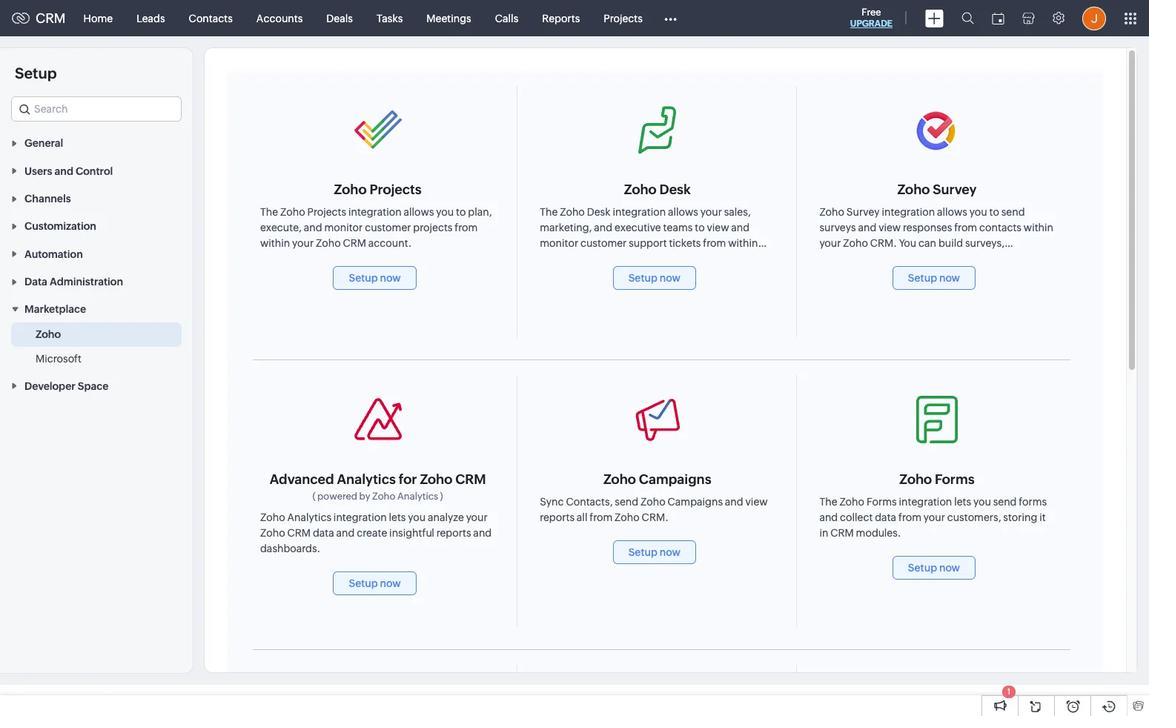 Task type: describe. For each thing, give the bounding box(es) containing it.
developer
[[24, 380, 76, 392]]

storing
[[1004, 512, 1038, 524]]

leads link
[[125, 0, 177, 36]]

users and control button
[[0, 157, 193, 184]]

zoho inside marketplace region
[[36, 329, 61, 341]]

zoho campaigns
[[604, 472, 712, 487]]

your down marketing,
[[540, 253, 562, 265]]

insightful
[[389, 527, 435, 539]]

home link
[[72, 0, 125, 36]]

monitor inside the zoho desk integration allows your sales, marketing, and executive teams to view and monitor customer support tickets from within your zoho crm account.
[[540, 237, 579, 249]]

crm.
[[642, 512, 669, 524]]

space
[[78, 380, 109, 392]]

you for projects
[[436, 206, 454, 218]]

meetings link
[[415, 0, 483, 36]]

projects link
[[592, 0, 655, 36]]

your left sales,
[[701, 206, 722, 218]]

data administration button
[[0, 268, 193, 295]]

your inside the zoho forms integration lets you send forms and collect data from your customers, storing it in crm modules.
[[924, 512, 946, 524]]

developer space button
[[0, 372, 193, 400]]

it
[[1040, 512, 1046, 524]]

marketing,
[[540, 222, 592, 234]]

reports inside zoho analytics integration lets you analyze your zoho crm data and create insightful reports and dashboards.
[[437, 527, 471, 539]]

for
[[399, 472, 417, 487]]

you for forms
[[974, 496, 991, 508]]

crm link
[[12, 10, 66, 26]]

accounts
[[257, 12, 303, 24]]

the zoho projects integration allows you to plan, execute, and monitor customer projects from within your zoho crm account.
[[260, 206, 492, 249]]

users
[[24, 165, 52, 177]]

zoho link
[[36, 327, 61, 342]]

tickets
[[669, 237, 701, 249]]

analytics for integration
[[287, 512, 332, 524]]

general button
[[0, 129, 193, 157]]

data administration
[[24, 276, 123, 288]]

zoho survey link
[[798, 70, 1077, 352]]

data inside zoho analytics integration lets you analyze your zoho crm data and create insightful reports and dashboards.
[[313, 527, 334, 539]]

executive
[[615, 222, 661, 234]]

powered
[[317, 491, 357, 502]]

monitor inside the zoho projects integration allows you to plan, execute, and monitor customer projects from within your zoho crm account.
[[324, 222, 363, 234]]

customization button
[[0, 212, 193, 240]]

to inside the zoho desk integration allows your sales, marketing, and executive teams to view and monitor customer support tickets from within your zoho crm account.
[[695, 222, 705, 234]]

zoho analytics integration lets you analyze your zoho crm data and create insightful reports and dashboards.
[[260, 512, 492, 555]]

free upgrade
[[851, 7, 893, 29]]

reports
[[542, 12, 580, 24]]

automation button
[[0, 240, 193, 268]]

campaigns inside sync contacts, send zoho campaigns and view reports all from zoho crm.
[[668, 496, 723, 508]]

integration inside zoho analytics integration lets you analyze your zoho crm data and create insightful reports and dashboards.
[[334, 512, 387, 524]]

calls link
[[483, 0, 531, 36]]

marketplace
[[24, 304, 86, 316]]

zoho inside the zoho forms integration lets you send forms and collect data from your customers, storing it in crm modules.
[[840, 496, 865, 508]]

home
[[84, 12, 113, 24]]

leads
[[137, 12, 165, 24]]

upgrade
[[851, 19, 893, 29]]

execute,
[[260, 222, 302, 234]]

1
[[1008, 688, 1011, 696]]

you inside zoho analytics integration lets you analyze your zoho crm data and create insightful reports and dashboards.
[[408, 512, 426, 524]]

the for zoho desk
[[540, 206, 558, 218]]

)
[[440, 491, 443, 502]]

search image
[[962, 12, 975, 24]]

setup
[[15, 65, 57, 82]]

crm inside the zoho forms integration lets you send forms and collect data from your customers, storing it in crm modules.
[[831, 527, 854, 539]]

to inside the zoho projects integration allows you to plan, execute, and monitor customer projects from within your zoho crm account.
[[456, 206, 466, 218]]

customization
[[24, 221, 96, 232]]

crm inside the zoho projects integration allows you to plan, execute, and monitor customer projects from within your zoho crm account.
[[343, 237, 366, 249]]

support
[[629, 237, 667, 249]]

forms
[[1019, 496, 1047, 508]]

the zoho forms integration lets you send forms and collect data from your customers, storing it in crm modules.
[[820, 496, 1047, 539]]

modules.
[[856, 527, 901, 539]]

analyze
[[428, 512, 464, 524]]

channels
[[24, 193, 71, 205]]

create menu image
[[926, 9, 944, 27]]

dashboards.
[[260, 543, 321, 555]]

microsoft link
[[36, 352, 82, 367]]

your inside the zoho projects integration allows you to plan, execute, and monitor customer projects from within your zoho crm account.
[[292, 237, 314, 249]]

sync contacts, send zoho campaigns and view reports all from zoho crm.
[[540, 496, 768, 524]]

by
[[359, 491, 370, 502]]

marketplace region
[[0, 323, 193, 372]]

from inside the zoho projects integration allows you to plan, execute, and monitor customer projects from within your zoho crm account.
[[455, 222, 478, 234]]

1 horizontal spatial projects
[[370, 182, 422, 197]]

lets inside zoho analytics integration lets you analyze your zoho crm data and create insightful reports and dashboards.
[[389, 512, 406, 524]]

(
[[313, 491, 316, 502]]



Task type: locate. For each thing, give the bounding box(es) containing it.
integration
[[349, 206, 402, 218], [613, 206, 666, 218], [899, 496, 953, 508], [334, 512, 387, 524]]

0 horizontal spatial within
[[260, 237, 290, 249]]

integration up executive
[[613, 206, 666, 218]]

teams
[[663, 222, 693, 234]]

view
[[707, 222, 729, 234], [746, 496, 768, 508]]

your right analyze
[[466, 512, 488, 524]]

contacts
[[189, 12, 233, 24]]

calendar image
[[992, 12, 1005, 24]]

and
[[55, 165, 73, 177], [304, 222, 322, 234], [594, 222, 613, 234], [732, 222, 750, 234], [725, 496, 744, 508], [820, 512, 838, 524], [336, 527, 355, 539], [473, 527, 492, 539]]

from down plan,
[[455, 222, 478, 234]]

profile image
[[1083, 6, 1107, 30]]

customer down executive
[[581, 237, 627, 249]]

0 horizontal spatial the
[[260, 206, 278, 218]]

0 vertical spatial to
[[456, 206, 466, 218]]

1 horizontal spatial view
[[746, 496, 768, 508]]

1 horizontal spatial to
[[695, 222, 705, 234]]

analytics up "by"
[[337, 472, 396, 487]]

and inside dropdown button
[[55, 165, 73, 177]]

lets up customers,
[[955, 496, 972, 508]]

1 vertical spatial desk
[[587, 206, 611, 218]]

survey
[[933, 182, 977, 197]]

account. inside the zoho desk integration allows your sales, marketing, and executive teams to view and monitor customer support tickets from within your zoho crm account.
[[616, 253, 660, 265]]

create menu element
[[917, 0, 953, 36]]

1 horizontal spatial send
[[994, 496, 1017, 508]]

0 vertical spatial lets
[[955, 496, 972, 508]]

view inside sync contacts, send zoho campaigns and view reports all from zoho crm.
[[746, 496, 768, 508]]

advanced analytics for zoho crm ( powered by zoho analytics )
[[270, 472, 486, 502]]

your down execute, in the left top of the page
[[292, 237, 314, 249]]

0 vertical spatial desk
[[660, 182, 691, 197]]

1 vertical spatial forms
[[867, 496, 897, 508]]

1 vertical spatial data
[[313, 527, 334, 539]]

tasks link
[[365, 0, 415, 36]]

forms inside the zoho forms integration lets you send forms and collect data from your customers, storing it in crm modules.
[[867, 496, 897, 508]]

meetings
[[427, 12, 472, 24]]

crm right in
[[831, 527, 854, 539]]

0 vertical spatial view
[[707, 222, 729, 234]]

0 horizontal spatial customer
[[365, 222, 411, 234]]

the up execute, in the left top of the page
[[260, 206, 278, 218]]

integration for forms
[[899, 496, 953, 508]]

reports link
[[531, 0, 592, 36]]

from inside the zoho desk integration allows your sales, marketing, and executive teams to view and monitor customer support tickets from within your zoho crm account.
[[703, 237, 726, 249]]

from inside the zoho forms integration lets you send forms and collect data from your customers, storing it in crm modules.
[[899, 512, 922, 524]]

allows inside the zoho desk integration allows your sales, marketing, and executive teams to view and monitor customer support tickets from within your zoho crm account.
[[668, 206, 699, 218]]

the up marketing,
[[540, 206, 558, 218]]

1 horizontal spatial the
[[540, 206, 558, 218]]

send right contacts,
[[615, 496, 639, 508]]

send up storing at the bottom right
[[994, 496, 1017, 508]]

control
[[76, 165, 113, 177]]

data
[[24, 276, 47, 288]]

2 vertical spatial projects
[[307, 206, 346, 218]]

contacts link
[[177, 0, 245, 36]]

forms up customers,
[[935, 472, 975, 487]]

account. inside the zoho projects integration allows you to plan, execute, and monitor customer projects from within your zoho crm account.
[[369, 237, 412, 249]]

campaigns up crm.
[[668, 496, 723, 508]]

users and control
[[24, 165, 113, 177]]

customer
[[365, 222, 411, 234], [581, 237, 627, 249]]

desk up marketing,
[[587, 206, 611, 218]]

within down sales,
[[728, 237, 758, 249]]

the up in
[[820, 496, 838, 508]]

customer inside the zoho desk integration allows your sales, marketing, and executive teams to view and monitor customer support tickets from within your zoho crm account.
[[581, 237, 627, 249]]

customer inside the zoho projects integration allows you to plan, execute, and monitor customer projects from within your zoho crm account.
[[365, 222, 411, 234]]

integration down zoho projects
[[349, 206, 402, 218]]

1 vertical spatial customer
[[581, 237, 627, 249]]

0 vertical spatial campaigns
[[639, 472, 712, 487]]

allows up the projects
[[404, 206, 434, 218]]

analytics for for
[[337, 472, 396, 487]]

you
[[436, 206, 454, 218], [974, 496, 991, 508], [408, 512, 426, 524]]

monitor
[[324, 222, 363, 234], [540, 237, 579, 249]]

profile element
[[1074, 0, 1115, 36]]

data up modules.
[[875, 512, 897, 524]]

analytics down (
[[287, 512, 332, 524]]

projects down zoho projects
[[307, 206, 346, 218]]

0 horizontal spatial view
[[707, 222, 729, 234]]

1 vertical spatial reports
[[437, 527, 471, 539]]

within inside the zoho projects integration allows you to plan, execute, and monitor customer projects from within your zoho crm account.
[[260, 237, 290, 249]]

reports down the sync
[[540, 512, 575, 524]]

integration for projects
[[349, 206, 402, 218]]

deals link
[[315, 0, 365, 36]]

0 vertical spatial account.
[[369, 237, 412, 249]]

the inside the zoho forms integration lets you send forms and collect data from your customers, storing it in crm modules.
[[820, 496, 838, 508]]

accounts link
[[245, 0, 315, 36]]

1 horizontal spatial account.
[[616, 253, 660, 265]]

from inside sync contacts, send zoho campaigns and view reports all from zoho crm.
[[590, 512, 613, 524]]

collect
[[840, 512, 873, 524]]

integration for desk
[[613, 206, 666, 218]]

lets inside the zoho forms integration lets you send forms and collect data from your customers, storing it in crm modules.
[[955, 496, 972, 508]]

0 vertical spatial customer
[[365, 222, 411, 234]]

1 vertical spatial account.
[[616, 253, 660, 265]]

integration down zoho forms
[[899, 496, 953, 508]]

1 horizontal spatial lets
[[955, 496, 972, 508]]

2 vertical spatial you
[[408, 512, 426, 524]]

1 vertical spatial campaigns
[[668, 496, 723, 508]]

None field
[[11, 96, 182, 122]]

1 vertical spatial monitor
[[540, 237, 579, 249]]

automation
[[24, 248, 83, 260]]

projects left other modules field
[[604, 12, 643, 24]]

zoho projects
[[334, 182, 422, 197]]

from up modules.
[[899, 512, 922, 524]]

allows
[[404, 206, 434, 218], [668, 206, 699, 218]]

1 allows from the left
[[404, 206, 434, 218]]

analytics down for
[[397, 491, 439, 502]]

analytics inside zoho analytics integration lets you analyze your zoho crm data and create insightful reports and dashboards.
[[287, 512, 332, 524]]

1 vertical spatial view
[[746, 496, 768, 508]]

send inside the zoho forms integration lets you send forms and collect data from your customers, storing it in crm modules.
[[994, 496, 1017, 508]]

0 horizontal spatial to
[[456, 206, 466, 218]]

you inside the zoho projects integration allows you to plan, execute, and monitor customer projects from within your zoho crm account.
[[436, 206, 454, 218]]

Search text field
[[12, 97, 181, 121]]

0 horizontal spatial reports
[[437, 527, 471, 539]]

you up customers,
[[974, 496, 991, 508]]

desk up the teams
[[660, 182, 691, 197]]

from right tickets
[[703, 237, 726, 249]]

from right all in the right bottom of the page
[[590, 512, 613, 524]]

projects inside projects link
[[604, 12, 643, 24]]

crm inside the zoho desk integration allows your sales, marketing, and executive teams to view and monitor customer support tickets from within your zoho crm account.
[[591, 253, 614, 265]]

the zoho desk integration allows your sales, marketing, and executive teams to view and monitor customer support tickets from within your zoho crm account.
[[540, 206, 758, 265]]

1 horizontal spatial reports
[[540, 512, 575, 524]]

0 horizontal spatial desk
[[587, 206, 611, 218]]

sync
[[540, 496, 564, 508]]

1 horizontal spatial desk
[[660, 182, 691, 197]]

1 horizontal spatial allows
[[668, 206, 699, 218]]

the inside the zoho desk integration allows your sales, marketing, and executive teams to view and monitor customer support tickets from within your zoho crm account.
[[540, 206, 558, 218]]

monitor down zoho projects
[[324, 222, 363, 234]]

allows up the teams
[[668, 206, 699, 218]]

your
[[701, 206, 722, 218], [292, 237, 314, 249], [540, 253, 562, 265], [466, 512, 488, 524], [924, 512, 946, 524]]

all
[[577, 512, 588, 524]]

tasks
[[377, 12, 403, 24]]

2 horizontal spatial projects
[[604, 12, 643, 24]]

desk
[[660, 182, 691, 197], [587, 206, 611, 218]]

to left plan,
[[456, 206, 466, 218]]

view inside the zoho desk integration allows your sales, marketing, and executive teams to view and monitor customer support tickets from within your zoho crm account.
[[707, 222, 729, 234]]

within
[[260, 237, 290, 249], [728, 237, 758, 249]]

1 horizontal spatial data
[[875, 512, 897, 524]]

1 horizontal spatial monitor
[[540, 237, 579, 249]]

within inside the zoho desk integration allows your sales, marketing, and executive teams to view and monitor customer support tickets from within your zoho crm account.
[[728, 237, 758, 249]]

the inside the zoho projects integration allows you to plan, execute, and monitor customer projects from within your zoho crm account.
[[260, 206, 278, 218]]

sales,
[[724, 206, 751, 218]]

plan,
[[468, 206, 492, 218]]

0 vertical spatial monitor
[[324, 222, 363, 234]]

monitor down marketing,
[[540, 237, 579, 249]]

projects up the zoho projects integration allows you to plan, execute, and monitor customer projects from within your zoho crm account.
[[370, 182, 422, 197]]

your inside zoho analytics integration lets you analyze your zoho crm data and create insightful reports and dashboards.
[[466, 512, 488, 524]]

2 within from the left
[[728, 237, 758, 249]]

forms up collect
[[867, 496, 897, 508]]

send
[[615, 496, 639, 508], [994, 496, 1017, 508]]

crm inside zoho analytics integration lets you analyze your zoho crm data and create insightful reports and dashboards.
[[287, 527, 311, 539]]

integration inside the zoho projects integration allows you to plan, execute, and monitor customer projects from within your zoho crm account.
[[349, 206, 402, 218]]

advanced
[[270, 472, 334, 487]]

1 vertical spatial projects
[[370, 182, 422, 197]]

the for zoho forms
[[820, 496, 838, 508]]

integration inside the zoho desk integration allows your sales, marketing, and executive teams to view and monitor customer support tickets from within your zoho crm account.
[[613, 206, 666, 218]]

account. down zoho projects
[[369, 237, 412, 249]]

general
[[24, 137, 63, 149]]

to
[[456, 206, 466, 218], [695, 222, 705, 234]]

reports
[[540, 512, 575, 524], [437, 527, 471, 539]]

administration
[[50, 276, 123, 288]]

and inside the zoho forms integration lets you send forms and collect data from your customers, storing it in crm modules.
[[820, 512, 838, 524]]

0 horizontal spatial account.
[[369, 237, 412, 249]]

campaigns up sync contacts, send zoho campaigns and view reports all from zoho crm.
[[639, 472, 712, 487]]

2 horizontal spatial analytics
[[397, 491, 439, 502]]

account.
[[369, 237, 412, 249], [616, 253, 660, 265]]

account. down support
[[616, 253, 660, 265]]

0 horizontal spatial send
[[615, 496, 639, 508]]

you up the projects
[[436, 206, 454, 218]]

deals
[[327, 12, 353, 24]]

0 horizontal spatial you
[[408, 512, 426, 524]]

lets
[[955, 496, 972, 508], [389, 512, 406, 524]]

projects
[[413, 222, 453, 234]]

developer space
[[24, 380, 109, 392]]

0 horizontal spatial allows
[[404, 206, 434, 218]]

lets up insightful
[[389, 512, 406, 524]]

zoho forms
[[900, 472, 975, 487]]

integration up create
[[334, 512, 387, 524]]

to up tickets
[[695, 222, 705, 234]]

1 send from the left
[[615, 496, 639, 508]]

allows inside the zoho projects integration allows you to plan, execute, and monitor customer projects from within your zoho crm account.
[[404, 206, 434, 218]]

0 horizontal spatial lets
[[389, 512, 406, 524]]

your down zoho forms
[[924, 512, 946, 524]]

crm down zoho projects
[[343, 237, 366, 249]]

0 horizontal spatial monitor
[[324, 222, 363, 234]]

from
[[455, 222, 478, 234], [703, 237, 726, 249], [590, 512, 613, 524], [899, 512, 922, 524]]

1 horizontal spatial forms
[[935, 472, 975, 487]]

crm left home link on the left top of page
[[36, 10, 66, 26]]

None button
[[333, 266, 417, 290], [613, 266, 696, 290], [893, 266, 976, 290], [613, 541, 696, 564], [893, 556, 976, 580], [333, 572, 417, 596], [333, 266, 417, 290], [613, 266, 696, 290], [893, 266, 976, 290], [613, 541, 696, 564], [893, 556, 976, 580], [333, 572, 417, 596]]

0 vertical spatial data
[[875, 512, 897, 524]]

zoho desk
[[624, 182, 691, 197]]

0 vertical spatial reports
[[540, 512, 575, 524]]

in
[[820, 527, 829, 539]]

1 horizontal spatial you
[[436, 206, 454, 218]]

1 horizontal spatial customer
[[581, 237, 627, 249]]

Other Modules field
[[655, 6, 687, 30]]

crm up dashboards.
[[287, 527, 311, 539]]

calls
[[495, 12, 519, 24]]

projects inside the zoho projects integration allows you to plan, execute, and monitor customer projects from within your zoho crm account.
[[307, 206, 346, 218]]

0 vertical spatial analytics
[[337, 472, 396, 487]]

you inside the zoho forms integration lets you send forms and collect data from your customers, storing it in crm modules.
[[974, 496, 991, 508]]

1 vertical spatial lets
[[389, 512, 406, 524]]

reports inside sync contacts, send zoho campaigns and view reports all from zoho crm.
[[540, 512, 575, 524]]

zoho
[[334, 182, 367, 197], [624, 182, 657, 197], [898, 182, 930, 197], [280, 206, 305, 218], [560, 206, 585, 218], [316, 237, 341, 249], [564, 253, 589, 265], [36, 329, 61, 341], [420, 472, 453, 487], [604, 472, 636, 487], [900, 472, 932, 487], [372, 491, 396, 502], [641, 496, 666, 508], [840, 496, 865, 508], [260, 512, 285, 524], [615, 512, 640, 524], [260, 527, 285, 539]]

data inside the zoho forms integration lets you send forms and collect data from your customers, storing it in crm modules.
[[875, 512, 897, 524]]

0 horizontal spatial analytics
[[287, 512, 332, 524]]

reports down analyze
[[437, 527, 471, 539]]

create
[[357, 527, 387, 539]]

within down execute, in the left top of the page
[[260, 237, 290, 249]]

allows for zoho desk
[[668, 206, 699, 218]]

0 vertical spatial forms
[[935, 472, 975, 487]]

1 vertical spatial to
[[695, 222, 705, 234]]

zoho survey
[[898, 182, 977, 197]]

1 vertical spatial analytics
[[397, 491, 439, 502]]

channels button
[[0, 184, 193, 212]]

customer down zoho projects
[[365, 222, 411, 234]]

allows for zoho projects
[[404, 206, 434, 218]]

crm up analyze
[[456, 472, 486, 487]]

desk inside the zoho desk integration allows your sales, marketing, and executive teams to view and monitor customer support tickets from within your zoho crm account.
[[587, 206, 611, 218]]

and inside the zoho projects integration allows you to plan, execute, and monitor customer projects from within your zoho crm account.
[[304, 222, 322, 234]]

2 horizontal spatial you
[[974, 496, 991, 508]]

search element
[[953, 0, 983, 36]]

integration inside the zoho forms integration lets you send forms and collect data from your customers, storing it in crm modules.
[[899, 496, 953, 508]]

crm down marketing,
[[591, 253, 614, 265]]

2 horizontal spatial the
[[820, 496, 838, 508]]

1 within from the left
[[260, 237, 290, 249]]

1 horizontal spatial within
[[728, 237, 758, 249]]

1 horizontal spatial analytics
[[337, 472, 396, 487]]

customers,
[[948, 512, 1002, 524]]

free
[[862, 7, 882, 18]]

the for zoho projects
[[260, 206, 278, 218]]

send inside sync contacts, send zoho campaigns and view reports all from zoho crm.
[[615, 496, 639, 508]]

0 horizontal spatial forms
[[867, 496, 897, 508]]

2 send from the left
[[994, 496, 1017, 508]]

and inside sync contacts, send zoho campaigns and view reports all from zoho crm.
[[725, 496, 744, 508]]

1 vertical spatial you
[[974, 496, 991, 508]]

0 horizontal spatial data
[[313, 527, 334, 539]]

0 vertical spatial projects
[[604, 12, 643, 24]]

crm
[[36, 10, 66, 26], [343, 237, 366, 249], [591, 253, 614, 265], [456, 472, 486, 487], [287, 527, 311, 539], [831, 527, 854, 539]]

2 allows from the left
[[668, 206, 699, 218]]

microsoft
[[36, 353, 82, 365]]

you up insightful
[[408, 512, 426, 524]]

data up dashboards.
[[313, 527, 334, 539]]

crm inside the advanced analytics for zoho crm ( powered by zoho analytics )
[[456, 472, 486, 487]]

0 horizontal spatial projects
[[307, 206, 346, 218]]

forms
[[935, 472, 975, 487], [867, 496, 897, 508]]

0 vertical spatial you
[[436, 206, 454, 218]]

contacts,
[[566, 496, 613, 508]]

campaigns
[[639, 472, 712, 487], [668, 496, 723, 508]]

2 vertical spatial analytics
[[287, 512, 332, 524]]

marketplace button
[[0, 295, 193, 323]]



Task type: vqa. For each thing, say whether or not it's contained in the screenshot.
the 'Lace'
no



